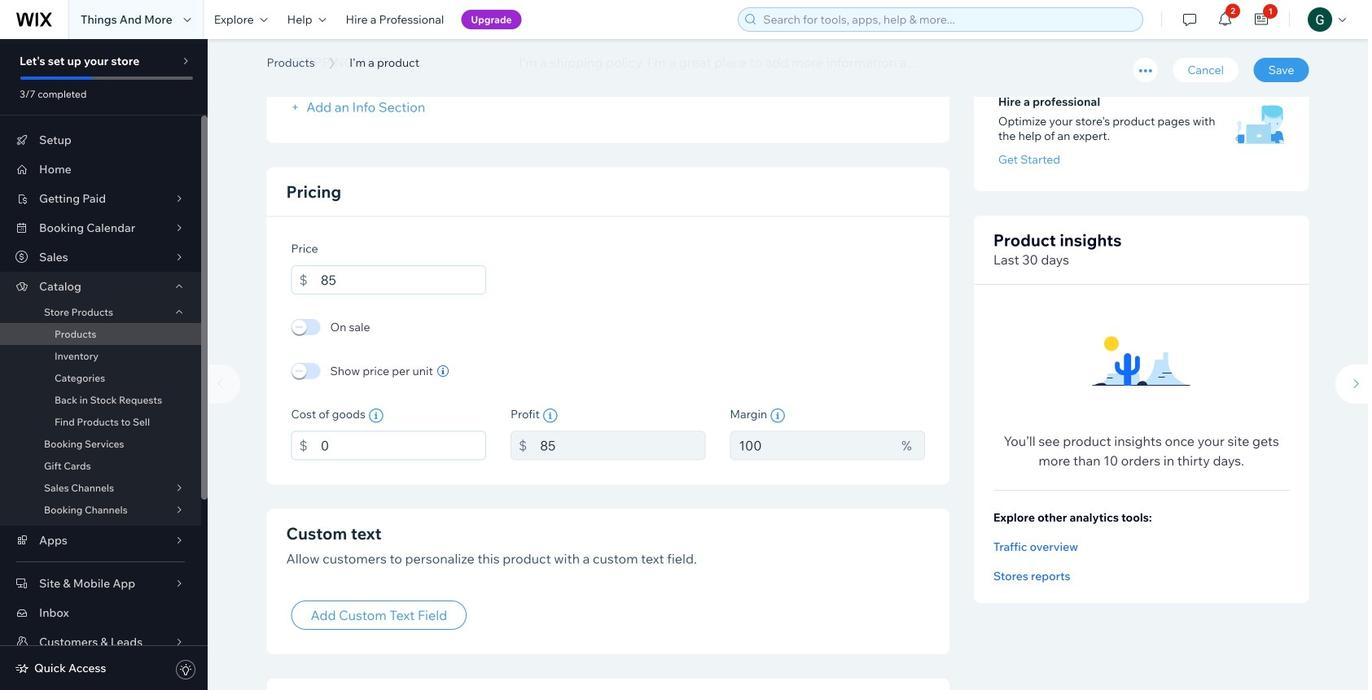 Task type: locate. For each thing, give the bounding box(es) containing it.
None text field
[[540, 431, 706, 460]]

1 horizontal spatial info tooltip image
[[543, 409, 558, 423]]

None text field
[[321, 265, 486, 295], [321, 431, 486, 460], [730, 431, 893, 460], [321, 265, 486, 295], [321, 431, 486, 460], [730, 431, 893, 460]]

form
[[200, 0, 1368, 691]]

2 info tooltip image from the left
[[543, 409, 558, 423]]

0 horizontal spatial info tooltip image
[[369, 409, 383, 423]]

info tooltip image
[[369, 409, 383, 423], [543, 409, 558, 423]]



Task type: vqa. For each thing, say whether or not it's contained in the screenshot.
the leftmost info tooltip icon
yes



Task type: describe. For each thing, give the bounding box(es) containing it.
1 info tooltip image from the left
[[369, 409, 383, 423]]

info tooltip image
[[770, 409, 785, 423]]

Search for tools, apps, help & more... field
[[758, 8, 1138, 31]]

sidebar element
[[0, 39, 208, 691]]



